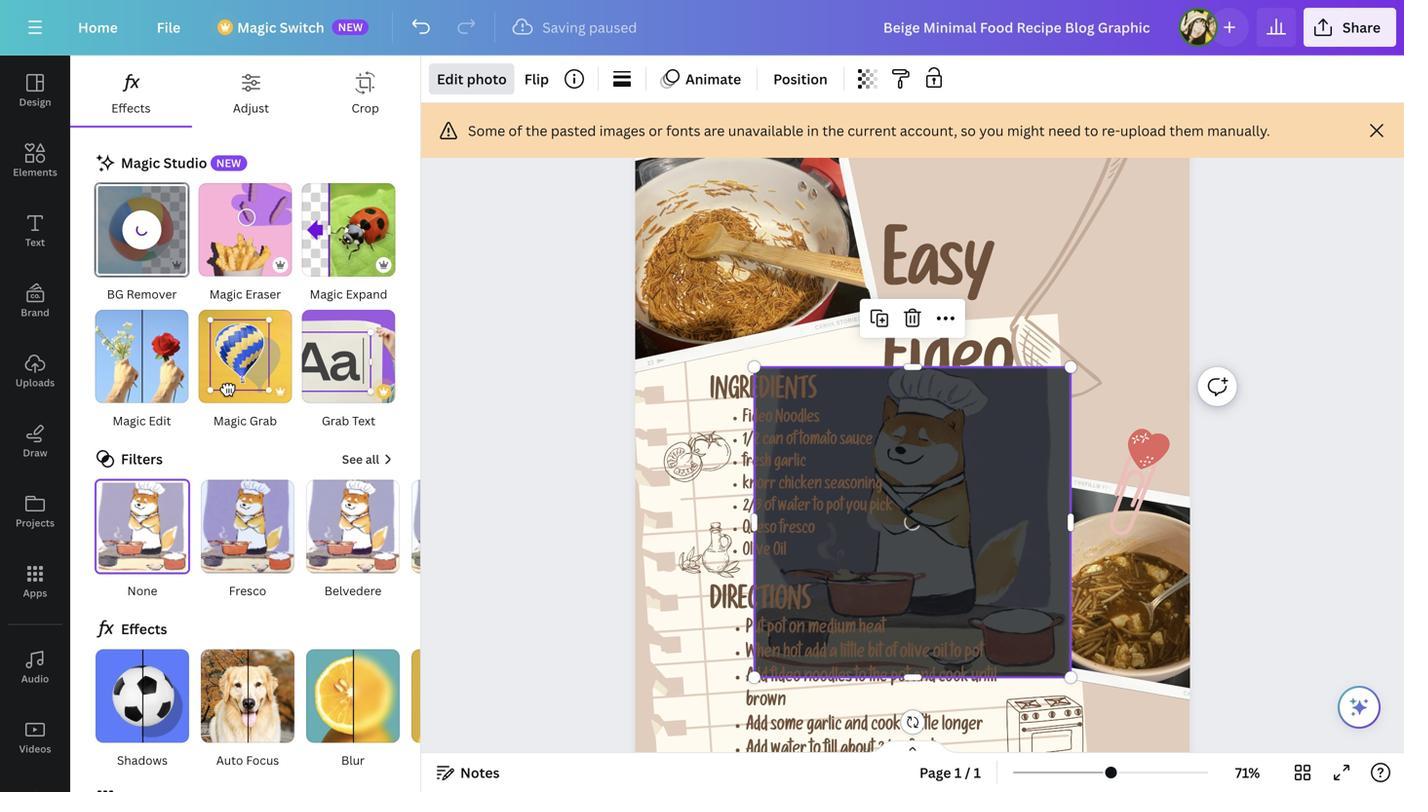 Task type: locate. For each thing, give the bounding box(es) containing it.
auto focus
[[216, 753, 279, 769]]

share
[[1343, 18, 1381, 37]]

1 grab from the left
[[250, 413, 277, 429]]

effects
[[111, 100, 151, 116], [121, 621, 167, 639]]

to left re-
[[1085, 121, 1099, 140]]

0 horizontal spatial 1
[[955, 764, 962, 783]]

grab text
[[322, 413, 376, 429]]

a right add
[[830, 646, 838, 664]]

you inside fideo noodles 1/2 can of tomato sauce fresh garlic knorr chicken seasoning 2/3 of water to pot you pick queso fresco olive oil
[[847, 501, 867, 517]]

edit left the photo
[[437, 70, 464, 88]]

1 horizontal spatial cook
[[939, 670, 969, 688]]

manually.
[[1208, 121, 1271, 140]]

put
[[746, 622, 765, 640]]

magic expand
[[310, 286, 388, 302]]

fresco button
[[199, 480, 297, 602]]

of right bit
[[886, 646, 897, 664]]

can
[[763, 434, 784, 451]]

2/3 down "knorr"
[[743, 501, 762, 517]]

focus
[[246, 753, 279, 769]]

0 horizontal spatial fideo
[[743, 412, 773, 428]]

see all
[[342, 452, 379, 468]]

cook up 'show pages' image
[[871, 719, 901, 737]]

0 vertical spatial effects
[[111, 100, 151, 116]]

1 horizontal spatial garlic
[[807, 719, 842, 737]]

1 horizontal spatial new
[[338, 20, 363, 34]]

0 vertical spatial text
[[25, 236, 45, 249]]

design button
[[0, 56, 70, 126]]

fresco
[[229, 583, 266, 600]]

1 vertical spatial text
[[352, 413, 376, 429]]

magic for magic switch
[[237, 18, 276, 37]]

1 vertical spatial you
[[847, 501, 867, 517]]

effects inside button
[[111, 100, 151, 116]]

pot up page
[[916, 743, 935, 761]]

fill
[[824, 743, 838, 761]]

magic right magic edit
[[214, 413, 247, 429]]

grab left grab text
[[250, 413, 277, 429]]

magic left eraser in the top of the page
[[209, 286, 243, 302]]

text inside button
[[25, 236, 45, 249]]

file
[[157, 18, 181, 37]]

farfalle pasta illustration image
[[844, 383, 898, 431]]

0 vertical spatial add
[[746, 670, 768, 688]]

1 horizontal spatial 2/3
[[878, 743, 898, 761]]

and
[[913, 670, 936, 688], [845, 719, 868, 737]]

1 vertical spatial a
[[904, 719, 912, 737]]

garlic up fill
[[807, 719, 842, 737]]

crop button
[[310, 56, 420, 126]]

a up 'show pages' image
[[904, 719, 912, 737]]

0 vertical spatial fideo
[[884, 335, 1015, 408]]

bit
[[868, 646, 883, 664]]

and down olive
[[913, 670, 936, 688]]

1 horizontal spatial little
[[915, 719, 939, 737]]

to left fill
[[810, 743, 821, 761]]

blur button
[[304, 649, 402, 772]]

new right switch
[[338, 20, 363, 34]]

pot down seasoning
[[827, 501, 844, 517]]

cook down the oil
[[939, 670, 969, 688]]

grab up the see at left
[[322, 413, 349, 429]]

1 vertical spatial edit
[[149, 413, 171, 429]]

cook
[[939, 670, 969, 688], [871, 719, 901, 737]]

and up about
[[845, 719, 868, 737]]

effects up magic studio new
[[111, 100, 151, 116]]

2/3 right about
[[878, 743, 898, 761]]

grab
[[250, 413, 277, 429], [322, 413, 349, 429]]

new right studio
[[216, 156, 241, 170]]

magic grab button
[[198, 309, 293, 432]]

0 vertical spatial a
[[830, 646, 838, 664]]

directions
[[710, 591, 811, 620]]

add
[[746, 670, 768, 688], [746, 719, 768, 737], [746, 743, 768, 761]]

oil
[[774, 545, 787, 562]]

1 vertical spatial garlic
[[807, 719, 842, 737]]

water inside fideo noodles 1/2 can of tomato sauce fresh garlic knorr chicken seasoning 2/3 of water to pot you pick queso fresco olive oil
[[778, 501, 811, 517]]

1 left /
[[955, 764, 962, 783]]

page
[[920, 764, 951, 783]]

0 vertical spatial edit
[[437, 70, 464, 88]]

0 horizontal spatial garlic
[[774, 456, 806, 473]]

laddle icon image
[[946, 102, 1252, 423]]

fideo noodles 1/2 can of tomato sauce fresh garlic knorr chicken seasoning 2/3 of water to pot you pick queso fresco olive oil
[[743, 412, 893, 562]]

none
[[127, 583, 157, 600]]

1 horizontal spatial fideo
[[884, 335, 1015, 408]]

little left bit
[[841, 646, 865, 664]]

crop
[[352, 100, 379, 116]]

0 horizontal spatial text
[[25, 236, 45, 249]]

duotone button
[[410, 649, 507, 772]]

2/3 inside put pot on medium heat when hot add a little bit of olive oil to pot add fideo noodles to the pot and cook until brown add some garlic and cook a little longer add water to fill about 2/3 of pot
[[878, 743, 898, 761]]

1 horizontal spatial the
[[823, 121, 844, 140]]

2/3 inside fideo noodles 1/2 can of tomato sauce fresh garlic knorr chicken seasoning 2/3 of water to pot you pick queso fresco olive oil
[[743, 501, 762, 517]]

edit photo button
[[429, 63, 515, 95]]

0 horizontal spatial cook
[[871, 719, 901, 737]]

1 horizontal spatial edit
[[437, 70, 464, 88]]

new inside main menu bar
[[338, 20, 363, 34]]

magic inside main menu bar
[[237, 18, 276, 37]]

saving
[[542, 18, 586, 37]]

little up 'show pages' image
[[915, 719, 939, 737]]

1 horizontal spatial and
[[913, 670, 936, 688]]

0 horizontal spatial edit
[[149, 413, 171, 429]]

new inside magic studio new
[[216, 156, 241, 170]]

text up brand button
[[25, 236, 45, 249]]

edit inside popup button
[[437, 70, 464, 88]]

magic edit
[[113, 413, 171, 429]]

add
[[805, 646, 827, 664]]

chicken
[[779, 478, 822, 495]]

1 horizontal spatial 1
[[974, 764, 981, 783]]

3 add from the top
[[746, 743, 768, 761]]

magic for magic grab
[[214, 413, 247, 429]]

new
[[338, 20, 363, 34], [216, 156, 241, 170]]

1 add from the top
[[746, 670, 768, 688]]

pick
[[870, 501, 893, 517]]

of right can
[[786, 434, 797, 451]]

duotone
[[434, 753, 483, 769]]

magic left expand
[[310, 286, 343, 302]]

tomato
[[800, 434, 838, 451]]

fideo inside fideo noodles 1/2 can of tomato sauce fresh garlic knorr chicken seasoning 2/3 of water to pot you pick queso fresco olive oil
[[743, 412, 773, 428]]

olive
[[900, 646, 930, 664]]

magic up filters
[[113, 413, 146, 429]]

paused
[[589, 18, 637, 37]]

0 horizontal spatial 2/3
[[743, 501, 762, 517]]

uploads
[[15, 376, 55, 390]]

garlic up chicken
[[774, 456, 806, 473]]

0 vertical spatial water
[[778, 501, 811, 517]]

position button
[[766, 63, 836, 95]]

projects button
[[0, 477, 70, 547]]

put pot on medium heat when hot add a little bit of olive oil to pot add fideo noodles to the pot and cook until brown add some garlic and cook a little longer add water to fill about 2/3 of pot
[[746, 622, 997, 761]]

until
[[972, 670, 997, 688]]

belvedere button
[[304, 480, 402, 602]]

magic switch
[[237, 18, 324, 37]]

to inside fideo noodles 1/2 can of tomato sauce fresh garlic knorr chicken seasoning 2/3 of water to pot you pick queso fresco olive oil
[[814, 501, 824, 517]]

2 horizontal spatial the
[[870, 670, 888, 688]]

0 horizontal spatial and
[[845, 719, 868, 737]]

about
[[841, 743, 875, 761]]

pot down olive
[[891, 670, 910, 688]]

garlic inside fideo noodles 1/2 can of tomato sauce fresh garlic knorr chicken seasoning 2/3 of water to pot you pick queso fresco olive oil
[[774, 456, 806, 473]]

ingredients
[[710, 381, 817, 408]]

fonts
[[666, 121, 701, 140]]

expand
[[346, 286, 388, 302]]

of right about
[[901, 743, 913, 761]]

to down chicken
[[814, 501, 824, 517]]

design
[[19, 96, 51, 109]]

canva assistant image
[[1348, 696, 1371, 720]]

magic left studio
[[121, 154, 160, 172]]

1 vertical spatial 2/3
[[878, 743, 898, 761]]

magic inside button
[[209, 286, 243, 302]]

magic edit button
[[94, 309, 190, 432]]

magic expand button
[[301, 182, 396, 305]]

studio
[[163, 154, 207, 172]]

all
[[366, 452, 379, 468]]

edit up filters
[[149, 413, 171, 429]]

the right in
[[823, 121, 844, 140]]

text up see all
[[352, 413, 376, 429]]

when
[[746, 646, 781, 664]]

water down the some
[[771, 743, 807, 761]]

side panel tab list
[[0, 56, 70, 793]]

0 vertical spatial new
[[338, 20, 363, 34]]

1 horizontal spatial grab
[[322, 413, 349, 429]]

belvedere
[[324, 583, 382, 600]]

magic
[[237, 18, 276, 37], [121, 154, 160, 172], [209, 286, 243, 302], [310, 286, 343, 302], [113, 413, 146, 429], [214, 413, 247, 429]]

2 vertical spatial add
[[746, 743, 768, 761]]

magic eraser button
[[198, 182, 293, 305]]

2 add from the top
[[746, 719, 768, 737]]

1 vertical spatial water
[[771, 743, 807, 761]]

0 horizontal spatial a
[[830, 646, 838, 664]]

1 right /
[[974, 764, 981, 783]]

upload
[[1121, 121, 1166, 140]]

1 horizontal spatial text
[[352, 413, 376, 429]]

2 1 from the left
[[974, 764, 981, 783]]

0 horizontal spatial little
[[841, 646, 865, 664]]

1 vertical spatial fideo
[[743, 412, 773, 428]]

pot inside fideo noodles 1/2 can of tomato sauce fresh garlic knorr chicken seasoning 2/3 of water to pot you pick queso fresco olive oil
[[827, 501, 844, 517]]

garlic
[[774, 456, 806, 473], [807, 719, 842, 737]]

0 vertical spatial little
[[841, 646, 865, 664]]

magic left switch
[[237, 18, 276, 37]]

1 horizontal spatial you
[[980, 121, 1004, 140]]

0 vertical spatial garlic
[[774, 456, 806, 473]]

the down bit
[[870, 670, 888, 688]]

0 vertical spatial 2/3
[[743, 501, 762, 517]]

1 vertical spatial add
[[746, 719, 768, 737]]

1 vertical spatial new
[[216, 156, 241, 170]]

fresh
[[743, 456, 772, 473]]

queso
[[743, 523, 777, 539]]

noodles
[[804, 670, 852, 688]]

you right so at the top of the page
[[980, 121, 1004, 140]]

0 horizontal spatial new
[[216, 156, 241, 170]]

water up fresco
[[778, 501, 811, 517]]

draw
[[23, 447, 47, 460]]

heat
[[859, 622, 886, 640]]

0 vertical spatial cook
[[939, 670, 969, 688]]

you down seasoning
[[847, 501, 867, 517]]

0 horizontal spatial grab
[[250, 413, 277, 429]]

0 horizontal spatial the
[[526, 121, 548, 140]]

position
[[774, 70, 828, 88]]

hot
[[784, 646, 802, 664]]

effects down none
[[121, 621, 167, 639]]

need
[[1048, 121, 1081, 140]]

the left pasted at the top left of page
[[526, 121, 548, 140]]

0 horizontal spatial you
[[847, 501, 867, 517]]

fresco
[[780, 523, 815, 539]]



Task type: vqa. For each thing, say whether or not it's contained in the screenshot.
the bottommost little
yes



Task type: describe. For each thing, give the bounding box(es) containing it.
fideo
[[771, 670, 801, 688]]

effects button
[[70, 56, 192, 126]]

garlic inside put pot on medium heat when hot add a little bit of olive oil to pot add fideo noodles to the pot and cook until brown add some garlic and cook a little longer add water to fill about 2/3 of pot
[[807, 719, 842, 737]]

medium
[[808, 622, 856, 640]]

of up the queso
[[765, 501, 775, 517]]

seasoning
[[825, 478, 883, 495]]

olive
[[743, 545, 771, 562]]

bg remover button
[[94, 182, 190, 305]]

1 vertical spatial little
[[915, 719, 939, 737]]

shadows
[[117, 753, 168, 769]]

images
[[600, 121, 645, 140]]

Design title text field
[[868, 8, 1171, 47]]

are
[[704, 121, 725, 140]]

some
[[468, 121, 505, 140]]

fideo for fideo noodles 1/2 can of tomato sauce fresh garlic knorr chicken seasoning 2/3 of water to pot you pick queso fresco olive oil
[[743, 412, 773, 428]]

might
[[1007, 121, 1045, 140]]

knorr
[[743, 478, 776, 495]]

audio button
[[0, 633, 70, 703]]

easy
[[884, 238, 995, 311]]

home
[[78, 18, 118, 37]]

magic for magic expand
[[310, 286, 343, 302]]

uploads button
[[0, 336, 70, 407]]

current
[[848, 121, 897, 140]]

auto focus button
[[199, 649, 297, 772]]

1 vertical spatial and
[[845, 719, 868, 737]]

videos
[[19, 743, 51, 756]]

show pages image
[[866, 740, 960, 756]]

blur
[[341, 753, 365, 769]]

account,
[[900, 121, 958, 140]]

animate button
[[654, 63, 749, 95]]

page 1 / 1
[[920, 764, 981, 783]]

water inside put pot on medium heat when hot add a little bit of olive oil to pot add fideo noodles to the pot and cook until brown add some garlic and cook a little longer add water to fill about 2/3 of pot
[[771, 743, 807, 761]]

71% button
[[1216, 758, 1280, 789]]

magic eraser
[[209, 286, 281, 302]]

noodles
[[776, 412, 820, 428]]

1 horizontal spatial a
[[904, 719, 912, 737]]

some
[[771, 719, 804, 737]]

0 vertical spatial and
[[913, 670, 936, 688]]

some of the pasted images or fonts are unavailable in the current account, so you might need to re-upload them manually.
[[468, 121, 1271, 140]]

text button
[[0, 196, 70, 266]]

grab text button
[[301, 309, 396, 432]]

saving paused status
[[503, 16, 647, 39]]

filters
[[121, 450, 163, 469]]

flip
[[524, 70, 549, 88]]

notes
[[460, 764, 500, 783]]

or
[[649, 121, 663, 140]]

saving paused
[[542, 18, 637, 37]]

apps
[[23, 587, 47, 600]]

elements
[[13, 166, 57, 179]]

file button
[[141, 8, 196, 47]]

unavailable
[[728, 121, 804, 140]]

to right noodles
[[855, 670, 867, 688]]

none button
[[94, 480, 191, 602]]

edit photo
[[437, 70, 507, 88]]

of right some
[[509, 121, 522, 140]]

shadows button
[[94, 649, 191, 772]]

1 vertical spatial effects
[[121, 621, 167, 639]]

flip button
[[517, 63, 557, 95]]

elements button
[[0, 126, 70, 196]]

bg
[[107, 286, 124, 302]]

draw button
[[0, 407, 70, 477]]

1 vertical spatial cook
[[871, 719, 901, 737]]

2 grab from the left
[[322, 413, 349, 429]]

text inside grab text button
[[352, 413, 376, 429]]

fideo for fideo
[[884, 335, 1015, 408]]

magic for magic edit
[[113, 413, 146, 429]]

apps button
[[0, 547, 70, 617]]

0 vertical spatial you
[[980, 121, 1004, 140]]

sauce
[[840, 434, 873, 451]]

pot up until
[[965, 646, 984, 664]]

pot left the on
[[768, 622, 786, 640]]

magic grab
[[214, 413, 277, 429]]

to right the oil
[[951, 646, 962, 664]]

magic for magic eraser
[[209, 286, 243, 302]]

bg remover
[[107, 286, 177, 302]]

projects
[[16, 517, 55, 530]]

see all button
[[340, 448, 397, 472]]

adjust
[[233, 100, 269, 116]]

olive oil hand drawn image
[[679, 523, 741, 578]]

them
[[1170, 121, 1204, 140]]

edit inside button
[[149, 413, 171, 429]]

so
[[961, 121, 976, 140]]

on
[[789, 622, 805, 640]]

brown
[[746, 695, 786, 713]]

longer
[[942, 719, 983, 737]]

magic studio new
[[121, 154, 241, 172]]

1 1 from the left
[[955, 764, 962, 783]]

in
[[807, 121, 819, 140]]

share button
[[1304, 8, 1397, 47]]

oil
[[933, 646, 948, 664]]

magic for magic studio new
[[121, 154, 160, 172]]

adjust button
[[192, 56, 310, 126]]

videos button
[[0, 703, 70, 773]]

notes button
[[429, 758, 508, 789]]

see
[[342, 452, 363, 468]]

gas stove, kitchenware , cooking cartoon doodle. image
[[1006, 695, 1084, 776]]

the inside put pot on medium heat when hot add a little bit of olive oil to pot add fideo noodles to the pot and cook until brown add some garlic and cook a little longer add water to fill about 2/3 of pot
[[870, 670, 888, 688]]

main menu bar
[[0, 0, 1404, 56]]



